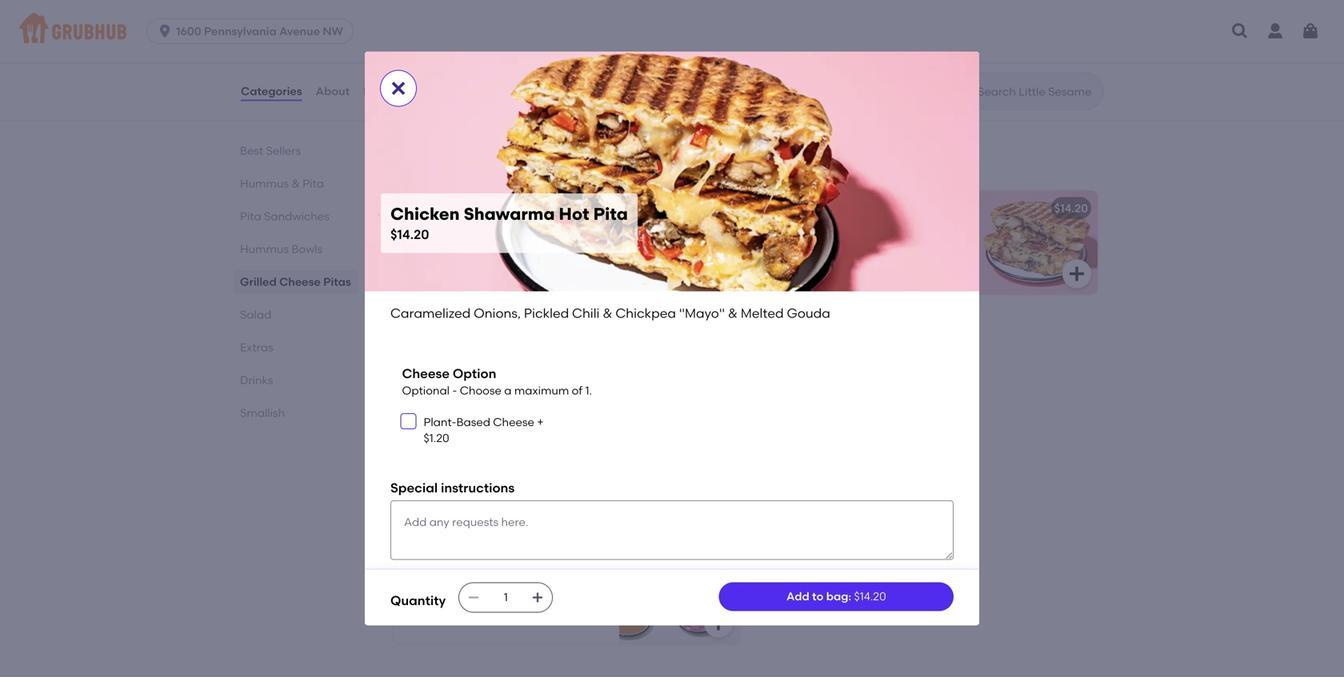 Task type: describe. For each thing, give the bounding box(es) containing it.
plant- inside grilled cheese pitas served warm. plant-based cheese available upon request.
[[458, 159, 486, 170]]

1 vertical spatial pickled
[[520, 228, 559, 241]]

Input item quantity number field
[[488, 584, 524, 613]]

& inside caramelized onion, kale, chickpea "mayo" & melted gouda
[[804, 241, 813, 254]]

1 vertical spatial chili
[[572, 306, 600, 321]]

pickled inside the pickled cabbage, preserved lemon tahini & herbs served w/ warm pita
[[403, 33, 443, 47]]

kale,
[[873, 225, 899, 238]]

hot for cauliflower shawarma hot pita
[[890, 202, 910, 215]]

cheese up warm.
[[451, 136, 514, 157]]

tahini inside the choice of chicken or cauliflower shawarma, romaine, cabbage, radish crispy pita, herbs & choice of sumac dressing, labneh ranch & tahini "caesar"
[[403, 465, 435, 478]]

1 horizontal spatial "mayo"
[[679, 306, 725, 321]]

plant-based cheese + $1.20
[[424, 416, 544, 446]]

cheese left available
[[518, 159, 553, 170]]

pennsylvania
[[204, 24, 277, 38]]

1600 pennsylvania avenue nw button
[[147, 18, 360, 44]]

hummus for hummus bowls
[[240, 243, 289, 256]]

pitas for grilled cheese pitas
[[323, 275, 351, 289]]

chickpea inside caramelized onion, kale, chickpea "mayo" & melted gouda
[[902, 225, 955, 238]]

shawarma for chicken shawarma hot pita
[[451, 205, 511, 219]]

hummus for hummus & pita
[[240, 177, 289, 190]]

of inside cheese option optional - choose a maximum of 1.
[[572, 384, 583, 398]]

shawarma for cauliflower shawarma hot pita
[[828, 202, 888, 215]]

caramelized onion, kale, chickpea "mayo" & melted gouda
[[762, 225, 955, 254]]

$14.20 inside chicken shawarma hot pita $14.20
[[391, 227, 429, 243]]

fattoush salad
[[403, 377, 487, 391]]

1 vertical spatial extras
[[391, 503, 444, 524]]

1 vertical spatial of
[[445, 400, 456, 413]]

best sellers
[[240, 144, 301, 158]]

cheese option optional - choose a maximum of 1.
[[402, 366, 592, 398]]

bowls
[[292, 243, 323, 256]]

pita up the hummus bowls
[[240, 210, 261, 223]]

choice of chicken or cauliflower shawarma, romaine, cabbage, radish crispy pita, herbs & choice of sumac dressing, labneh ranch & tahini "caesar"
[[403, 400, 600, 478]]

+
[[537, 416, 544, 429]]

bag:
[[827, 590, 852, 604]]

lemon
[[560, 33, 597, 47]]

herbs inside the pickled cabbage, preserved lemon tahini & herbs served w/ warm pita
[[449, 49, 481, 63]]

pita,
[[480, 432, 504, 446]]

1 horizontal spatial cauliflower
[[762, 202, 825, 215]]

seasonal harissa braised beef bowl image
[[620, 0, 740, 104]]

pita up sandwiches
[[303, 177, 324, 190]]

main navigation navigation
[[0, 0, 1345, 62]]

1.
[[585, 384, 592, 398]]

special
[[391, 481, 438, 496]]

cauliflower shawarma hot pita
[[762, 202, 935, 215]]

hummus & pita
[[240, 177, 324, 190]]

tahini inside the pickled cabbage, preserved lemon tahini & herbs served w/ warm pita
[[403, 49, 435, 63]]

based inside plant-based cheese + $1.20
[[457, 416, 491, 429]]

search icon image
[[952, 82, 972, 101]]

2 vertical spatial chickpea
[[616, 306, 676, 321]]

special instructions
[[391, 481, 515, 496]]

grilled cheese pitas
[[240, 275, 351, 289]]

caramelized for chicken
[[403, 228, 473, 241]]

0 vertical spatial salad
[[240, 308, 272, 322]]

served inside grilled cheese pitas served warm. plant-based cheese available upon request.
[[391, 159, 423, 170]]

pickled cabbage, preserved lemon tahini & herbs served w/ warm pita
[[403, 33, 599, 63]]

Search Little Sesame search field
[[976, 84, 1099, 99]]

reviews
[[363, 84, 408, 98]]

caramelized for cauliflower
[[762, 225, 832, 238]]

"caesar"
[[438, 465, 488, 478]]

to
[[813, 590, 824, 604]]

pickled cabbage, preserved lemon tahini & herbs served w/ warm pita button
[[394, 0, 740, 104]]

Special instructions text field
[[391, 501, 954, 561]]

a
[[504, 384, 512, 398]]

gouda inside caramelized onions, pickled chili & chickpea "mayo" & melted gouda
[[552, 244, 590, 258]]

svg image inside 1600 pennsylvania avenue nw "button"
[[157, 23, 173, 39]]

about button
[[315, 62, 351, 120]]

maximum
[[515, 384, 569, 398]]

melted inside caramelized onion, kale, chickpea "mayo" & melted gouda
[[816, 241, 853, 254]]

cauliflower shawarma hot pita image
[[978, 191, 1098, 295]]

$0.00
[[700, 552, 730, 565]]

best for best sellers
[[240, 144, 263, 158]]

gouda inside caramelized onion, kale, chickpea "mayo" & melted gouda
[[856, 241, 893, 254]]

shawarma for chicken shawarma hot pita $14.20
[[464, 204, 555, 225]]

instructions
[[441, 481, 515, 496]]

-
[[452, 384, 457, 398]]

best for best seller
[[413, 185, 434, 197]]

reviews button
[[363, 62, 409, 120]]

sellers
[[266, 144, 301, 158]]

melted inside caramelized onions, pickled chili & chickpea "mayo" & melted gouda
[[512, 244, 550, 258]]

sumac
[[417, 449, 455, 462]]

romaine,
[[468, 416, 520, 430]]

labneh
[[510, 449, 551, 462]]

hummus bowls
[[240, 243, 323, 256]]

extras image
[[620, 541, 740, 645]]

radish
[[403, 432, 440, 446]]

2 vertical spatial pickled
[[524, 306, 569, 321]]



Task type: vqa. For each thing, say whether or not it's contained in the screenshot.
the American in Croissant Bun, Sausage, Hash Brown Patty, Egg, American Cheese
no



Task type: locate. For each thing, give the bounding box(es) containing it.
0 vertical spatial cabbage,
[[445, 33, 501, 47]]

chickpea inside caramelized onions, pickled chili & chickpea "mayo" & melted gouda
[[403, 244, 456, 258]]

pita inside chicken shawarma hot pita $14.20
[[594, 204, 628, 225]]

extras up drinks
[[240, 341, 273, 355]]

of
[[572, 384, 583, 398], [445, 400, 456, 413], [403, 449, 414, 462]]

1 vertical spatial caramelized onions, pickled chili & chickpea "mayo" & melted gouda
[[391, 306, 834, 321]]

2 horizontal spatial "mayo"
[[762, 241, 802, 254]]

chili
[[561, 228, 585, 241], [572, 306, 600, 321]]

chickpea
[[902, 225, 955, 238], [403, 244, 456, 258], [616, 306, 676, 321]]

0 horizontal spatial choice
[[403, 400, 442, 413]]

hot
[[890, 202, 910, 215], [559, 204, 590, 225], [514, 205, 534, 219]]

grilled inside grilled cheese pitas served warm. plant-based cheese available upon request.
[[391, 136, 447, 157]]

0 vertical spatial cauliflower
[[762, 202, 825, 215]]

option
[[453, 366, 497, 382]]

add to bag: $14.20
[[787, 590, 887, 604]]

chickpea down chicken shawarma hot pita image
[[616, 306, 676, 321]]

0 vertical spatial caramelized onions, pickled chili & chickpea "mayo" & melted gouda
[[403, 228, 597, 258]]

2 horizontal spatial hot
[[890, 202, 910, 215]]

hot down grilled cheese pitas served warm. plant-based cheese available upon request.
[[514, 205, 534, 219]]

of down -
[[445, 400, 456, 413]]

0 horizontal spatial melted
[[512, 244, 550, 258]]

pickled down chicken shawarma hot pita
[[520, 228, 559, 241]]

0 horizontal spatial hot
[[514, 205, 534, 219]]

choice down the optional on the bottom of the page
[[403, 400, 442, 413]]

hot up kale,
[[890, 202, 910, 215]]

1 vertical spatial based
[[457, 416, 491, 429]]

1 horizontal spatial herbs
[[507, 432, 539, 446]]

cabbage, down maximum
[[523, 416, 578, 430]]

onions, up option
[[474, 306, 521, 321]]

"mayo" down chicken shawarma hot pita image
[[679, 306, 725, 321]]

1 horizontal spatial salad
[[455, 377, 487, 391]]

plant- up $1.20
[[424, 416, 457, 429]]

nw
[[323, 24, 343, 38]]

2 horizontal spatial melted
[[816, 241, 853, 254]]

"mayo"
[[762, 241, 802, 254], [459, 244, 499, 258], [679, 306, 725, 321]]

tahini up "special"
[[403, 465, 435, 478]]

based up chicken shawarma hot pita
[[486, 159, 515, 170]]

cabbage, inside the pickled cabbage, preserved lemon tahini & herbs served w/ warm pita
[[445, 33, 501, 47]]

best
[[240, 144, 263, 158], [413, 185, 434, 197]]

request.
[[627, 159, 664, 170]]

$1.20
[[424, 432, 450, 446]]

2 horizontal spatial gouda
[[856, 241, 893, 254]]

0 horizontal spatial of
[[403, 449, 414, 462]]

extras down "special"
[[391, 503, 444, 524]]

served left w/
[[484, 49, 521, 63]]

chickpea down the "best seller" on the left
[[403, 244, 456, 258]]

2 horizontal spatial of
[[572, 384, 583, 398]]

0 vertical spatial plant-
[[458, 159, 486, 170]]

cabbage, left preserved
[[445, 33, 501, 47]]

& inside the pickled cabbage, preserved lemon tahini & herbs served w/ warm pita
[[438, 49, 447, 63]]

0 vertical spatial based
[[486, 159, 515, 170]]

0 horizontal spatial salad
[[240, 308, 272, 322]]

1 vertical spatial best
[[413, 185, 434, 197]]

2 vertical spatial of
[[403, 449, 414, 462]]

pita
[[577, 49, 599, 63], [303, 177, 324, 190], [913, 202, 935, 215], [594, 204, 628, 225], [536, 205, 558, 219], [240, 210, 261, 223]]

warm.
[[425, 159, 456, 170]]

shawarma inside chicken shawarma hot pita $14.20
[[464, 204, 555, 225]]

hot for chicken shawarma hot pita $14.20
[[559, 204, 590, 225]]

chicken for chicken shawarma hot pita
[[403, 205, 448, 219]]

chicken for chicken shawarma hot pita $14.20
[[391, 204, 460, 225]]

salad
[[240, 308, 272, 322], [455, 377, 487, 391]]

extras
[[240, 341, 273, 355], [391, 503, 444, 524], [403, 552, 438, 565]]

pitas down sandwiches
[[323, 275, 351, 289]]

hummus
[[240, 177, 289, 190], [240, 243, 289, 256]]

shawarma down seller
[[451, 205, 511, 219]]

avenue
[[279, 24, 320, 38]]

&
[[438, 49, 447, 63], [292, 177, 300, 190], [588, 228, 597, 241], [804, 241, 813, 254], [501, 244, 510, 258], [603, 306, 613, 321], [728, 306, 738, 321], [542, 432, 550, 446], [591, 449, 600, 462]]

1 vertical spatial salad
[[455, 377, 487, 391]]

plant- inside plant-based cheese + $1.20
[[424, 416, 457, 429]]

1 horizontal spatial melted
[[741, 306, 784, 321]]

1 vertical spatial grilled
[[240, 275, 277, 289]]

0 vertical spatial herbs
[[449, 49, 481, 63]]

optional
[[402, 384, 450, 398]]

1 vertical spatial pitas
[[323, 275, 351, 289]]

pitas for grilled cheese pitas served warm. plant-based cheese available upon request.
[[518, 136, 561, 157]]

cheese down 'bowls'
[[279, 275, 321, 289]]

2 vertical spatial extras
[[403, 552, 438, 565]]

0 vertical spatial onions,
[[476, 228, 517, 241]]

chicken shawarma hot pita image
[[620, 191, 740, 295]]

quantity
[[391, 593, 446, 609]]

1 horizontal spatial of
[[445, 400, 456, 413]]

1 hummus from the top
[[240, 177, 289, 190]]

0 vertical spatial pickled
[[403, 33, 443, 47]]

svg image
[[1231, 22, 1250, 41], [1301, 22, 1321, 41], [157, 23, 173, 39], [1068, 265, 1087, 284], [468, 592, 480, 605]]

best left seller
[[413, 185, 434, 197]]

hummus down 'best sellers'
[[240, 177, 289, 190]]

based up crispy on the left
[[457, 416, 491, 429]]

cheese inside cheese option optional - choose a maximum of 1.
[[402, 366, 450, 382]]

pickled up maximum
[[524, 306, 569, 321]]

herbs inside the choice of chicken or cauliflower shawarma, romaine, cabbage, radish crispy pita, herbs & choice of sumac dressing, labneh ranch & tahini "caesar"
[[507, 432, 539, 446]]

2 horizontal spatial chickpea
[[902, 225, 955, 238]]

1 vertical spatial cauliflower
[[519, 400, 581, 413]]

1 horizontal spatial plant-
[[458, 159, 486, 170]]

melted
[[816, 241, 853, 254], [512, 244, 550, 258], [741, 306, 784, 321]]

chickpea right kale,
[[902, 225, 955, 238]]

chicken
[[391, 204, 460, 225], [403, 205, 448, 219], [458, 400, 503, 413]]

chicken shawarma hot pita
[[403, 205, 558, 219]]

chili down available
[[561, 228, 585, 241]]

crispy
[[443, 432, 477, 446]]

0 vertical spatial chili
[[561, 228, 585, 241]]

caramelized
[[762, 225, 832, 238], [403, 228, 473, 241], [391, 306, 471, 321]]

0 horizontal spatial herbs
[[449, 49, 481, 63]]

w/
[[524, 49, 539, 63]]

of left 1.
[[572, 384, 583, 398]]

1 vertical spatial served
[[391, 159, 423, 170]]

ranch
[[554, 449, 589, 462]]

smallish
[[240, 407, 285, 420]]

cabbage, inside the choice of chicken or cauliflower shawarma, romaine, cabbage, radish crispy pita, herbs & choice of sumac dressing, labneh ranch & tahini "caesar"
[[523, 416, 578, 430]]

"mayo" inside caramelized onion, kale, chickpea "mayo" & melted gouda
[[762, 241, 802, 254]]

grilled
[[391, 136, 447, 157], [240, 275, 277, 289]]

0 vertical spatial choice
[[403, 400, 442, 413]]

served
[[484, 49, 521, 63], [391, 159, 423, 170]]

pita down upon at the top
[[594, 204, 628, 225]]

0 vertical spatial pitas
[[518, 136, 561, 157]]

upon
[[600, 159, 624, 170]]

pita up caramelized onion, kale, chickpea "mayo" & melted gouda
[[913, 202, 935, 215]]

best seller
[[413, 185, 462, 197]]

hot for chicken shawarma hot pita
[[514, 205, 534, 219]]

1600 pennsylvania avenue nw
[[176, 24, 343, 38]]

cauliflower down maximum
[[519, 400, 581, 413]]

grilled for grilled cheese pitas
[[240, 275, 277, 289]]

0 horizontal spatial cauliflower
[[519, 400, 581, 413]]

pita sandwiches
[[240, 210, 330, 223]]

cheese up the optional on the bottom of the page
[[402, 366, 450, 382]]

1 vertical spatial onions,
[[474, 306, 521, 321]]

1 tahini from the top
[[403, 49, 435, 63]]

cabbage,
[[445, 33, 501, 47], [523, 416, 578, 430]]

hot inside chicken shawarma hot pita $14.20
[[559, 204, 590, 225]]

chicken shawarma hot pita $14.20
[[391, 204, 628, 243]]

cauliflower
[[762, 202, 825, 215], [519, 400, 581, 413]]

dressing,
[[458, 449, 507, 462]]

grilled down the hummus bowls
[[240, 275, 277, 289]]

tahini
[[403, 49, 435, 63], [403, 465, 435, 478]]

warm
[[542, 49, 575, 63]]

0 vertical spatial hummus
[[240, 177, 289, 190]]

pita inside the pickled cabbage, preserved lemon tahini & herbs served w/ warm pita
[[577, 49, 599, 63]]

categories
[[241, 84, 302, 98]]

herbs left w/
[[449, 49, 481, 63]]

1 vertical spatial herbs
[[507, 432, 539, 446]]

categories button
[[240, 62, 303, 120]]

herbs up 'labneh'
[[507, 432, 539, 446]]

0 vertical spatial of
[[572, 384, 583, 398]]

tahini up reviews
[[403, 49, 435, 63]]

shawarma down grilled cheese pitas served warm. plant-based cheese available upon request.
[[464, 204, 555, 225]]

0 horizontal spatial gouda
[[552, 244, 590, 258]]

1 horizontal spatial gouda
[[787, 306, 831, 321]]

grilled for grilled cheese pitas served warm. plant-based cheese available upon request.
[[391, 136, 447, 157]]

shawarma,
[[403, 416, 466, 430]]

1 vertical spatial tahini
[[403, 465, 435, 478]]

plant- right warm.
[[458, 159, 486, 170]]

1 vertical spatial plant-
[[424, 416, 457, 429]]

1 horizontal spatial served
[[484, 49, 521, 63]]

pitas inside grilled cheese pitas served warm. plant-based cheese available upon request.
[[518, 136, 561, 157]]

caramelized onions, pickled chili & chickpea "mayo" & melted gouda
[[403, 228, 597, 258], [391, 306, 834, 321]]

fattoush
[[403, 377, 452, 391]]

1 horizontal spatial best
[[413, 185, 434, 197]]

herbs
[[449, 49, 481, 63], [507, 432, 539, 446]]

cheese inside plant-based cheese + $1.20
[[493, 416, 535, 429]]

cheese down or
[[493, 416, 535, 429]]

2 hummus from the top
[[240, 243, 289, 256]]

based
[[486, 159, 515, 170], [457, 416, 491, 429]]

svg image
[[709, 73, 728, 92], [389, 79, 408, 98], [709, 265, 728, 284], [404, 417, 413, 427], [532, 592, 544, 605], [709, 614, 728, 634]]

0 horizontal spatial best
[[240, 144, 263, 158]]

extras up quantity
[[403, 552, 438, 565]]

0 vertical spatial chickpea
[[902, 225, 955, 238]]

sandwiches
[[264, 210, 330, 223]]

"mayo" down chicken shawarma hot pita
[[459, 244, 499, 258]]

chicken inside chicken shawarma hot pita $14.20
[[391, 204, 460, 225]]

caramelized down the "best seller" on the left
[[403, 228, 473, 241]]

0 horizontal spatial grilled
[[240, 275, 277, 289]]

1 horizontal spatial grilled
[[391, 136, 447, 157]]

1 horizontal spatial pitas
[[518, 136, 561, 157]]

seller
[[436, 185, 462, 197]]

hummus down pita sandwiches
[[240, 243, 289, 256]]

0 vertical spatial grilled
[[391, 136, 447, 157]]

0 horizontal spatial served
[[391, 159, 423, 170]]

cheese
[[451, 136, 514, 157], [518, 159, 553, 170], [279, 275, 321, 289], [402, 366, 450, 382], [493, 416, 535, 429]]

choose
[[460, 384, 502, 398]]

drinks
[[240, 374, 273, 387]]

chicken inside the choice of chicken or cauliflower shawarma, romaine, cabbage, radish crispy pita, herbs & choice of sumac dressing, labneh ranch & tahini "caesar"
[[458, 400, 503, 413]]

0 vertical spatial tahini
[[403, 49, 435, 63]]

1 horizontal spatial cabbage,
[[523, 416, 578, 430]]

served left warm.
[[391, 159, 423, 170]]

0 vertical spatial extras
[[240, 341, 273, 355]]

0 horizontal spatial pitas
[[323, 275, 351, 289]]

based inside grilled cheese pitas served warm. plant-based cheese available upon request.
[[486, 159, 515, 170]]

cauliflower up caramelized onion, kale, chickpea "mayo" & melted gouda
[[762, 202, 825, 215]]

0 vertical spatial best
[[240, 144, 263, 158]]

hot down available
[[559, 204, 590, 225]]

of down "radish"
[[403, 449, 414, 462]]

pitas up available
[[518, 136, 561, 157]]

1 horizontal spatial choice
[[553, 432, 592, 446]]

0 horizontal spatial plant-
[[424, 416, 457, 429]]

caramelized inside caramelized onion, kale, chickpea "mayo" & melted gouda
[[762, 225, 832, 238]]

pita down available
[[536, 205, 558, 219]]

$14.20
[[696, 202, 730, 215], [1055, 202, 1089, 215], [391, 227, 429, 243], [854, 590, 887, 604]]

onion,
[[834, 225, 870, 238]]

pickled up reviews
[[403, 33, 443, 47]]

chili up 1.
[[572, 306, 600, 321]]

grilled up warm.
[[391, 136, 447, 157]]

1 horizontal spatial chickpea
[[616, 306, 676, 321]]

1 vertical spatial chickpea
[[403, 244, 456, 258]]

add
[[787, 590, 810, 604]]

or
[[506, 400, 517, 413]]

caramelized up fattoush
[[391, 306, 471, 321]]

shawarma up "onion," at the right top
[[828, 202, 888, 215]]

choice up ranch
[[553, 432, 592, 446]]

onions,
[[476, 228, 517, 241], [474, 306, 521, 321]]

0 vertical spatial served
[[484, 49, 521, 63]]

1 vertical spatial choice
[[553, 432, 592, 446]]

best left sellers
[[240, 144, 263, 158]]

pickled
[[403, 33, 443, 47], [520, 228, 559, 241], [524, 306, 569, 321]]

choice
[[403, 400, 442, 413], [553, 432, 592, 446]]

grilled cheese pitas served warm. plant-based cheese available upon request.
[[391, 136, 664, 170]]

0 horizontal spatial "mayo"
[[459, 244, 499, 258]]

caramelized left "onion," at the right top
[[762, 225, 832, 238]]

pitas
[[518, 136, 561, 157], [323, 275, 351, 289]]

1 vertical spatial hummus
[[240, 243, 289, 256]]

1600
[[176, 24, 201, 38]]

available
[[555, 159, 598, 170]]

1 horizontal spatial hot
[[559, 204, 590, 225]]

0 horizontal spatial cabbage,
[[445, 33, 501, 47]]

cauliflower inside the choice of chicken or cauliflower shawarma, romaine, cabbage, radish crispy pita, herbs & choice of sumac dressing, labneh ranch & tahini "caesar"
[[519, 400, 581, 413]]

onions, down chicken shawarma hot pita
[[476, 228, 517, 241]]

about
[[316, 84, 350, 98]]

2 tahini from the top
[[403, 465, 435, 478]]

gouda
[[856, 241, 893, 254], [552, 244, 590, 258], [787, 306, 831, 321]]

0 horizontal spatial chickpea
[[403, 244, 456, 258]]

"mayo" down cauliflower shawarma hot pita
[[762, 241, 802, 254]]

preserved
[[503, 33, 557, 47]]

served inside the pickled cabbage, preserved lemon tahini & herbs served w/ warm pita
[[484, 49, 521, 63]]

1 vertical spatial cabbage,
[[523, 416, 578, 430]]

"mayo" inside caramelized onions, pickled chili & chickpea "mayo" & melted gouda
[[459, 244, 499, 258]]

pita down lemon
[[577, 49, 599, 63]]



